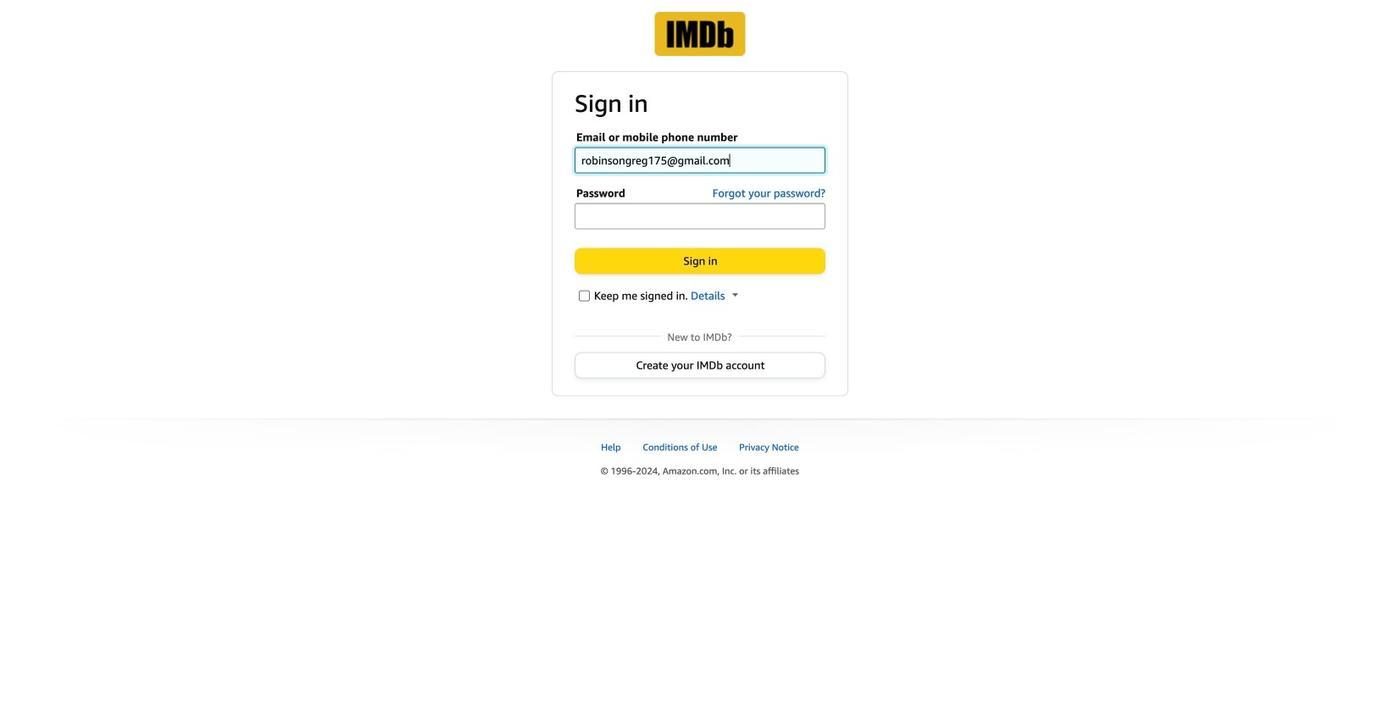Task type: describe. For each thing, give the bounding box(es) containing it.
imdb.com logo image
[[655, 12, 746, 56]]



Task type: locate. For each thing, give the bounding box(es) containing it.
popover image
[[733, 293, 739, 298]]

None password field
[[575, 203, 826, 229]]

None email field
[[575, 147, 826, 173]]

None submit
[[576, 249, 825, 274]]

None checkbox
[[579, 291, 590, 302]]



Task type: vqa. For each thing, say whether or not it's contained in the screenshot.
as
no



